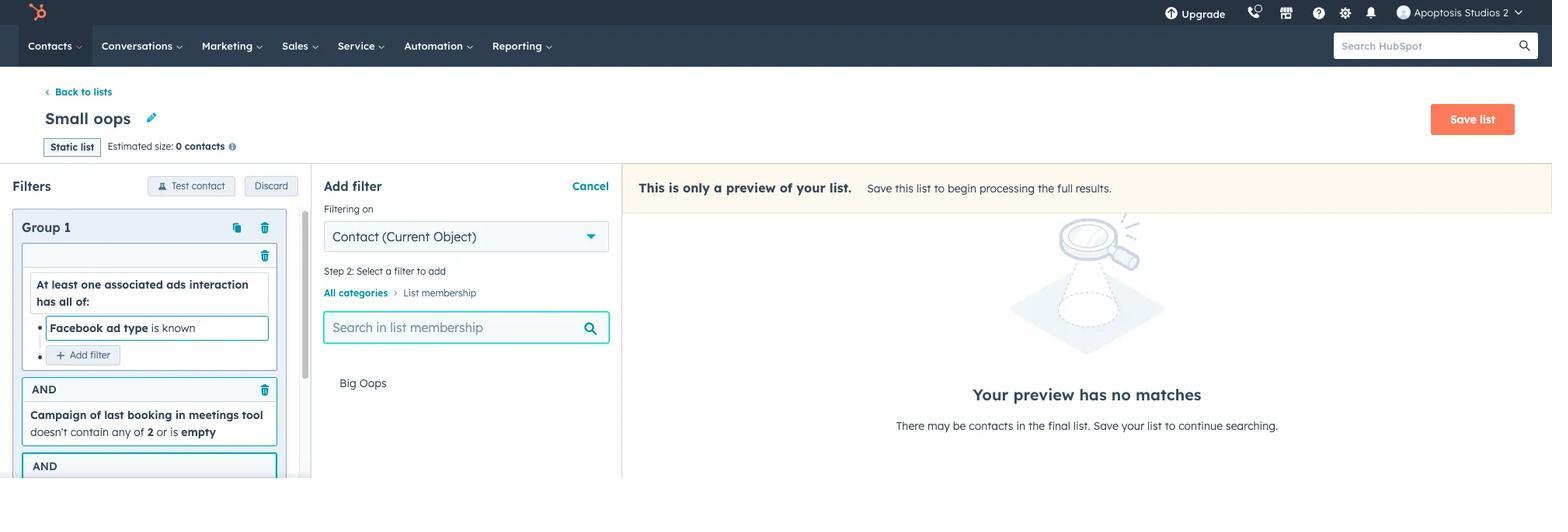 Task type: describe. For each thing, give the bounding box(es) containing it.
1 horizontal spatial add
[[324, 179, 349, 194]]

automation link
[[395, 25, 483, 67]]

any
[[112, 426, 131, 440]]

or
[[157, 426, 167, 440]]

may
[[928, 420, 950, 434]]

reporting
[[493, 40, 545, 52]]

contacts for be
[[969, 420, 1014, 434]]

tara schultz image
[[1398, 5, 1412, 19]]

processing
[[980, 182, 1035, 196]]

discard button
[[245, 176, 298, 196]]

(current
[[383, 229, 430, 245]]

filter inside button
[[90, 350, 110, 361]]

2 horizontal spatial filter
[[394, 266, 414, 277]]

0
[[176, 141, 182, 153]]

1
[[64, 220, 71, 235]]

1 vertical spatial is
[[151, 322, 159, 336]]

at least one associated ads interaction has all of:
[[37, 278, 249, 309]]

has inside at least one associated ads interaction has all of:
[[37, 295, 56, 309]]

doesn't
[[30, 426, 67, 440]]

tool
[[242, 409, 263, 423]]

only
[[683, 180, 710, 196]]

group
[[22, 220, 60, 235]]

there may be contacts in the final list. save your list to continue searching.
[[897, 420, 1279, 434]]

apoptosis studios 2
[[1415, 6, 1509, 19]]

oops
[[360, 377, 387, 391]]

this
[[896, 182, 914, 196]]

2 vertical spatial of
[[134, 426, 144, 440]]

lists
[[94, 87, 112, 98]]

studios
[[1465, 6, 1501, 19]]

help button
[[1307, 0, 1333, 25]]

reporting link
[[483, 25, 562, 67]]

hubspot image
[[28, 3, 47, 22]]

results.
[[1076, 182, 1112, 196]]

1 vertical spatial of
[[90, 409, 101, 423]]

campaign
[[30, 409, 87, 423]]

ad
[[106, 322, 121, 336]]

estimated size: 0 contacts
[[108, 141, 225, 153]]

big
[[340, 377, 357, 391]]

interaction
[[189, 278, 249, 292]]

contain
[[71, 426, 109, 440]]

0 horizontal spatial preview
[[726, 180, 776, 196]]

1 vertical spatial and
[[33, 460, 57, 474]]

type
[[124, 322, 148, 336]]

filters
[[12, 179, 51, 194]]

save list banner
[[37, 99, 1516, 137]]

a for preview
[[714, 180, 722, 196]]

calling icon button
[[1242, 2, 1268, 23]]

navigation containing all categories
[[324, 283, 609, 303]]

marketplaces button
[[1271, 0, 1304, 25]]

hubspot link
[[19, 3, 58, 22]]

group 1
[[22, 220, 71, 235]]

save list button
[[1432, 104, 1516, 135]]

apoptosis
[[1415, 6, 1462, 19]]

associated
[[104, 278, 163, 292]]

big oops
[[340, 377, 387, 391]]

filtering on
[[324, 203, 374, 215]]

Search search field
[[324, 312, 609, 344]]

contacts
[[28, 40, 75, 52]]

add
[[429, 266, 446, 277]]

contact (current object)
[[333, 229, 477, 245]]

save for save this list to begin processing the full results.
[[868, 182, 893, 196]]

settings link
[[1336, 4, 1356, 21]]

at
[[37, 278, 48, 292]]

notifications button
[[1359, 0, 1385, 25]]

2 inside "popup button"
[[1504, 6, 1509, 19]]

list membership
[[404, 288, 477, 299]]

searching.
[[1226, 420, 1279, 434]]

there
[[897, 420, 925, 434]]

campaign of last booking in meetings tool doesn't contain any of 2 or is empty
[[30, 409, 263, 440]]

this
[[639, 180, 665, 196]]

a for filter
[[386, 266, 392, 277]]

settings image
[[1339, 7, 1353, 21]]

ads
[[166, 278, 186, 292]]

last
[[104, 409, 124, 423]]

1 vertical spatial preview
[[1014, 385, 1075, 405]]

object)
[[434, 229, 477, 245]]

to inside page section element
[[81, 87, 91, 98]]

1 horizontal spatial save
[[1094, 420, 1119, 434]]

step 2: select a filter to add
[[324, 266, 446, 277]]

all
[[59, 295, 72, 309]]

back
[[55, 87, 78, 98]]

List name field
[[44, 108, 136, 129]]

on
[[363, 203, 374, 215]]



Task type: locate. For each thing, give the bounding box(es) containing it.
1 horizontal spatial is
[[170, 426, 178, 440]]

service
[[338, 40, 378, 52]]

has down at
[[37, 295, 56, 309]]

0 vertical spatial add
[[324, 179, 349, 194]]

search image
[[1520, 40, 1531, 51]]

test contact button
[[148, 176, 235, 196]]

to
[[81, 87, 91, 98], [935, 182, 945, 196], [417, 266, 426, 277], [1166, 420, 1176, 434]]

of right any
[[134, 426, 144, 440]]

list. right final
[[1074, 420, 1091, 434]]

1 horizontal spatial filter
[[352, 179, 382, 194]]

is right the or
[[170, 426, 178, 440]]

and up campaign
[[32, 383, 56, 397]]

discard
[[255, 180, 288, 192]]

contacts down your
[[969, 420, 1014, 434]]

be
[[953, 420, 966, 434]]

to left add
[[417, 266, 426, 277]]

list
[[404, 288, 419, 299]]

cancel
[[573, 179, 609, 193]]

add filter
[[324, 179, 382, 194], [70, 350, 110, 361]]

of up contain
[[90, 409, 101, 423]]

your
[[973, 385, 1009, 405]]

list inside the save list button
[[1480, 113, 1496, 127]]

add filter up filtering on
[[324, 179, 382, 194]]

1 horizontal spatial add filter
[[324, 179, 382, 194]]

to left begin on the right of the page
[[935, 182, 945, 196]]

menu item
[[1237, 0, 1240, 25]]

add filter down facebook
[[70, 350, 110, 361]]

save this list to begin processing the full results.
[[868, 182, 1112, 196]]

a
[[714, 180, 722, 196], [386, 266, 392, 277]]

in for contacts
[[1017, 420, 1026, 434]]

automation
[[404, 40, 466, 52]]

1 horizontal spatial 2
[[1504, 6, 1509, 19]]

marketing
[[202, 40, 256, 52]]

2 horizontal spatial is
[[669, 180, 679, 196]]

list.
[[830, 180, 852, 196], [1074, 420, 1091, 434]]

and
[[32, 383, 56, 397], [33, 460, 57, 474]]

0 vertical spatial list.
[[830, 180, 852, 196]]

all categories
[[324, 288, 388, 299]]

0 horizontal spatial 2
[[147, 426, 153, 440]]

contacts inside page section element
[[185, 141, 225, 153]]

empty
[[181, 426, 216, 440]]

help image
[[1313, 7, 1327, 21]]

1 vertical spatial add
[[70, 350, 88, 361]]

0 vertical spatial a
[[714, 180, 722, 196]]

the left final
[[1029, 420, 1045, 434]]

upgrade image
[[1165, 7, 1179, 21]]

0 vertical spatial 2
[[1504, 6, 1509, 19]]

apoptosis studios 2 button
[[1388, 0, 1533, 25]]

2:
[[347, 266, 354, 277]]

2 left the or
[[147, 426, 153, 440]]

2 horizontal spatial save
[[1451, 113, 1477, 127]]

in for booking
[[175, 409, 186, 423]]

contacts
[[185, 141, 225, 153], [969, 420, 1014, 434]]

filter up list
[[394, 266, 414, 277]]

of down save list 'banner'
[[780, 180, 793, 196]]

test
[[172, 180, 189, 192]]

is right type
[[151, 322, 159, 336]]

1 horizontal spatial in
[[1017, 420, 1026, 434]]

1 horizontal spatial a
[[714, 180, 722, 196]]

to left continue
[[1166, 420, 1176, 434]]

0 vertical spatial has
[[37, 295, 56, 309]]

0 horizontal spatial your
[[797, 180, 826, 196]]

0 vertical spatial save
[[1451, 113, 1477, 127]]

2 horizontal spatial of
[[780, 180, 793, 196]]

meetings
[[189, 409, 239, 423]]

0 horizontal spatial add filter
[[70, 350, 110, 361]]

no
[[1112, 385, 1132, 405]]

list
[[1480, 113, 1496, 127], [81, 141, 94, 153], [917, 182, 932, 196], [1148, 420, 1163, 434]]

1 vertical spatial the
[[1029, 420, 1045, 434]]

save inside button
[[1451, 113, 1477, 127]]

0 vertical spatial the
[[1038, 182, 1055, 196]]

this is only a preview of your list.
[[639, 180, 852, 196]]

has left no at the right
[[1080, 385, 1107, 405]]

static
[[51, 141, 78, 153]]

conversations link
[[92, 25, 193, 67]]

filter up the on
[[352, 179, 382, 194]]

facebook
[[50, 322, 103, 336]]

and down the doesn't
[[33, 460, 57, 474]]

one
[[81, 278, 101, 292]]

save list
[[1451, 113, 1496, 127]]

0 vertical spatial and
[[32, 383, 56, 397]]

contact (current object) button
[[324, 221, 609, 252]]

0 vertical spatial contacts
[[185, 141, 225, 153]]

0 horizontal spatial contacts
[[185, 141, 225, 153]]

select
[[357, 266, 383, 277]]

in left final
[[1017, 420, 1026, 434]]

1 horizontal spatial list.
[[1074, 420, 1091, 434]]

the left "full"
[[1038, 182, 1055, 196]]

a right only
[[714, 180, 722, 196]]

preview
[[726, 180, 776, 196], [1014, 385, 1075, 405]]

1 horizontal spatial preview
[[1014, 385, 1075, 405]]

big oops button
[[324, 368, 609, 400]]

1 vertical spatial filter
[[394, 266, 414, 277]]

1 vertical spatial save
[[868, 182, 893, 196]]

2 vertical spatial is
[[170, 426, 178, 440]]

service link
[[329, 25, 395, 67]]

contacts for 0
[[185, 141, 225, 153]]

0 horizontal spatial save
[[868, 182, 893, 196]]

filtering
[[324, 203, 360, 215]]

estimated
[[108, 141, 152, 153]]

0 vertical spatial add filter
[[324, 179, 382, 194]]

of:
[[76, 295, 89, 309]]

back to lists link
[[44, 87, 112, 98]]

is
[[669, 180, 679, 196], [151, 322, 159, 336], [170, 426, 178, 440]]

all
[[324, 288, 336, 299]]

contact
[[333, 229, 379, 245]]

membership
[[422, 288, 477, 299]]

begin
[[948, 182, 977, 196]]

least
[[52, 278, 78, 292]]

contacts link
[[19, 25, 92, 67]]

add inside button
[[70, 350, 88, 361]]

0 horizontal spatial add
[[70, 350, 88, 361]]

0 horizontal spatial is
[[151, 322, 159, 336]]

categories
[[339, 288, 388, 299]]

1 horizontal spatial your
[[1122, 420, 1145, 434]]

static list
[[51, 141, 94, 153]]

0 horizontal spatial in
[[175, 409, 186, 423]]

page section element
[[0, 67, 1553, 163]]

all categories button
[[324, 288, 388, 299]]

list. for your
[[830, 180, 852, 196]]

1 horizontal spatial has
[[1080, 385, 1107, 405]]

2 vertical spatial save
[[1094, 420, 1119, 434]]

matches
[[1136, 385, 1202, 405]]

list. left this
[[830, 180, 852, 196]]

calling icon image
[[1248, 6, 1262, 20]]

0 vertical spatial your
[[797, 180, 826, 196]]

0 vertical spatial is
[[669, 180, 679, 196]]

marketing link
[[193, 25, 273, 67]]

0 horizontal spatial has
[[37, 295, 56, 309]]

0 vertical spatial of
[[780, 180, 793, 196]]

1 vertical spatial contacts
[[969, 420, 1014, 434]]

0 vertical spatial preview
[[726, 180, 776, 196]]

0 horizontal spatial list.
[[830, 180, 852, 196]]

menu containing apoptosis studios 2
[[1154, 0, 1534, 25]]

1 vertical spatial add filter
[[70, 350, 110, 361]]

conversations
[[102, 40, 176, 52]]

0 horizontal spatial a
[[386, 266, 392, 277]]

1 vertical spatial list.
[[1074, 420, 1091, 434]]

1 vertical spatial your
[[1122, 420, 1145, 434]]

contact
[[192, 180, 225, 192]]

upgrade
[[1182, 8, 1226, 20]]

preview right only
[[726, 180, 776, 196]]

1 vertical spatial 2
[[147, 426, 153, 440]]

0 horizontal spatial of
[[90, 409, 101, 423]]

2 inside campaign of last booking in meetings tool doesn't contain any of 2 or is empty
[[147, 426, 153, 440]]

sales link
[[273, 25, 329, 67]]

add
[[324, 179, 349, 194], [70, 350, 88, 361]]

notifications image
[[1365, 7, 1379, 21]]

back to lists
[[55, 87, 112, 98]]

preview up final
[[1014, 385, 1075, 405]]

search button
[[1512, 33, 1539, 59]]

Search HubSpot search field
[[1334, 33, 1525, 59]]

contacts right 0
[[185, 141, 225, 153]]

menu
[[1154, 0, 1534, 25]]

a right select
[[386, 266, 392, 277]]

0 vertical spatial filter
[[352, 179, 382, 194]]

list. for final
[[1074, 420, 1091, 434]]

1 vertical spatial a
[[386, 266, 392, 277]]

in inside campaign of last booking in meetings tool doesn't contain any of 2 or is empty
[[175, 409, 186, 423]]

2 right studios
[[1504, 6, 1509, 19]]

the
[[1038, 182, 1055, 196], [1029, 420, 1045, 434]]

1 vertical spatial has
[[1080, 385, 1107, 405]]

navigation
[[324, 283, 609, 303]]

2 vertical spatial filter
[[90, 350, 110, 361]]

add up filtering
[[324, 179, 349, 194]]

is right the this
[[669, 180, 679, 196]]

full
[[1058, 182, 1073, 196]]

add filter inside button
[[70, 350, 110, 361]]

filter down ad
[[90, 350, 110, 361]]

continue
[[1179, 420, 1223, 434]]

1 horizontal spatial contacts
[[969, 420, 1014, 434]]

0 horizontal spatial filter
[[90, 350, 110, 361]]

marketplaces image
[[1280, 7, 1294, 21]]

save for save list
[[1451, 113, 1477, 127]]

save
[[1451, 113, 1477, 127], [868, 182, 893, 196], [1094, 420, 1119, 434]]

add filter button
[[46, 346, 120, 366]]

1 horizontal spatial of
[[134, 426, 144, 440]]

add down facebook
[[70, 350, 88, 361]]

booking
[[127, 409, 172, 423]]

known
[[162, 322, 196, 336]]

test contact
[[172, 180, 225, 192]]

in up empty
[[175, 409, 186, 423]]

to left lists
[[81, 87, 91, 98]]

step
[[324, 266, 344, 277]]

is inside campaign of last booking in meetings tool doesn't contain any of 2 or is empty
[[170, 426, 178, 440]]



Task type: vqa. For each thing, say whether or not it's contained in the screenshot.
Hubspot image
yes



